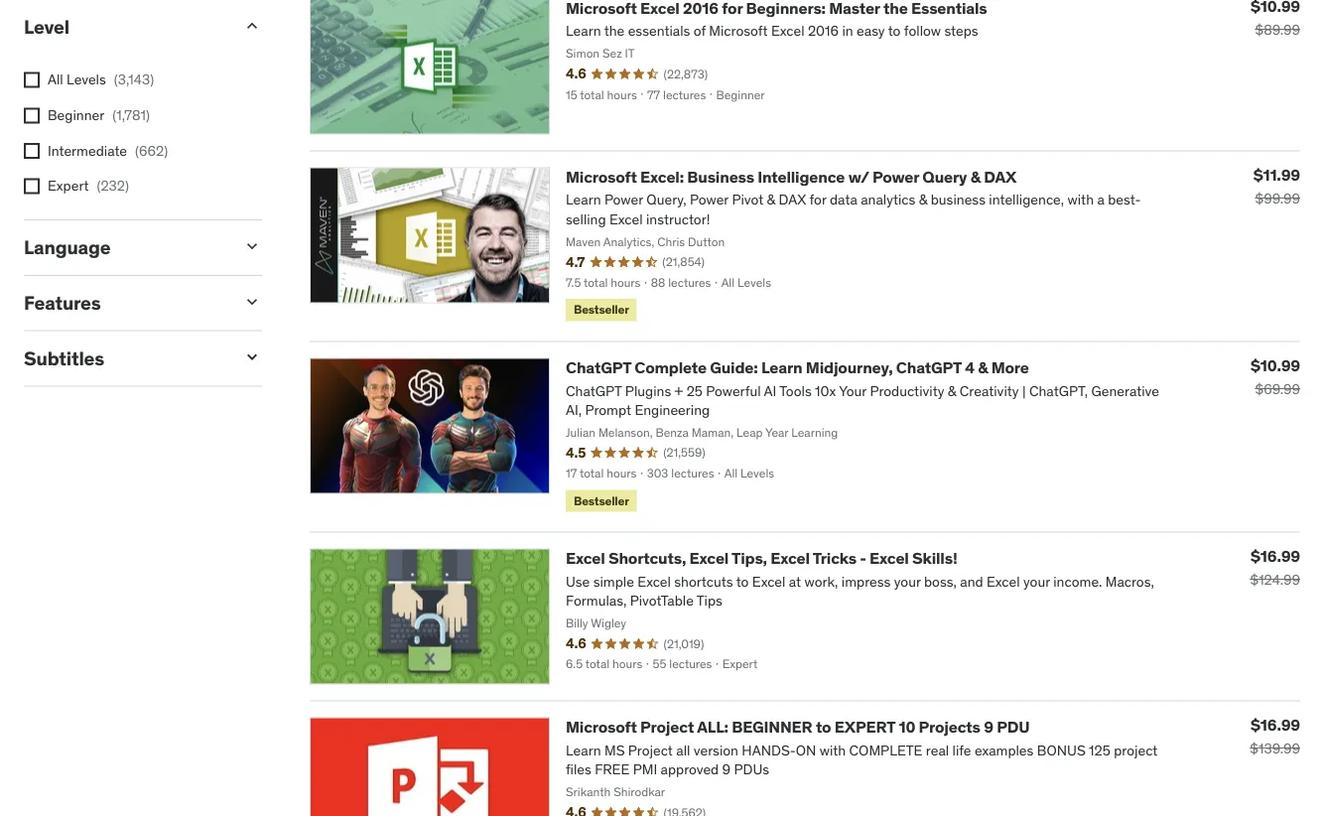 Task type: locate. For each thing, give the bounding box(es) containing it.
intermediate (662)
[[48, 141, 168, 159]]

skills!
[[913, 548, 958, 568]]

$16.99 inside '$16.99 $124.99'
[[1251, 546, 1301, 567]]

excel right -
[[870, 548, 909, 568]]

expert (232)
[[48, 177, 129, 195]]

(3,143)
[[114, 71, 154, 89]]

business
[[688, 166, 755, 187]]

$124.99
[[1251, 571, 1301, 589]]

0 horizontal spatial chatgpt
[[566, 357, 632, 377]]

2 vertical spatial xsmall image
[[24, 178, 40, 194]]

$16.99 $124.99
[[1251, 546, 1301, 589]]

chatgpt left complete
[[566, 357, 632, 377]]

0 vertical spatial $16.99
[[1251, 546, 1301, 567]]

10
[[899, 717, 916, 737]]

excel shortcuts, excel tips, excel tricks - excel skills! link
[[566, 548, 958, 568]]

1 vertical spatial microsoft
[[566, 717, 637, 737]]

excel left shortcuts,
[[566, 548, 605, 568]]

2 small image from the top
[[242, 236, 262, 256]]

level button
[[24, 15, 226, 39]]

1 small image from the top
[[242, 16, 262, 36]]

small image
[[242, 16, 262, 36], [242, 236, 262, 256], [242, 292, 262, 312]]

expert
[[835, 717, 896, 737]]

excel:
[[641, 166, 684, 187]]

learn
[[762, 357, 803, 377]]

chatgpt
[[566, 357, 632, 377], [897, 357, 962, 377]]

$16.99 for excel shortcuts, excel tips, excel tricks - excel skills!
[[1251, 546, 1301, 567]]

xsmall image left all
[[24, 72, 40, 88]]

4
[[965, 357, 975, 377]]

xsmall image for expert
[[24, 178, 40, 194]]

chatgpt complete guide: learn midjourney, chatgpt 4 & more
[[566, 357, 1029, 377]]

$16.99 up $139.99
[[1251, 715, 1301, 736]]

subtitles
[[24, 346, 104, 370]]

$16.99 for microsoft project all: beginner to expert 10 projects 9 pdu
[[1251, 715, 1301, 736]]

xsmall image
[[24, 143, 40, 159]]

1 xsmall image from the top
[[24, 72, 40, 88]]

microsoft
[[566, 166, 637, 187], [566, 717, 637, 737]]

excel
[[566, 548, 605, 568], [690, 548, 729, 568], [771, 548, 810, 568], [870, 548, 909, 568]]

complete
[[635, 357, 707, 377]]

all
[[48, 71, 63, 89]]

microsoft left project
[[566, 717, 637, 737]]

1 vertical spatial small image
[[242, 236, 262, 256]]

0 vertical spatial &
[[971, 166, 981, 187]]

(1,781)
[[112, 106, 150, 124]]

1 $16.99 from the top
[[1251, 546, 1301, 567]]

2 microsoft from the top
[[566, 717, 637, 737]]

2 $16.99 from the top
[[1251, 715, 1301, 736]]

microsoft excel: business intelligence w/ power query & dax
[[566, 166, 1017, 187]]

intermediate
[[48, 141, 127, 159]]

&
[[971, 166, 981, 187], [978, 357, 988, 377]]

language
[[24, 235, 111, 259]]

1 vertical spatial $16.99
[[1251, 715, 1301, 736]]

3 xsmall image from the top
[[24, 178, 40, 194]]

$16.99 inside $16.99 $139.99
[[1251, 715, 1301, 736]]

features
[[24, 291, 101, 315]]

& for 4
[[978, 357, 988, 377]]

0 vertical spatial xsmall image
[[24, 72, 40, 88]]

language button
[[24, 235, 226, 259]]

0 vertical spatial microsoft
[[566, 166, 637, 187]]

1 vertical spatial &
[[978, 357, 988, 377]]

microsoft left excel:
[[566, 166, 637, 187]]

1 microsoft from the top
[[566, 166, 637, 187]]

beginner
[[732, 717, 813, 737]]

level
[[24, 15, 69, 39]]

microsoft excel: business intelligence w/ power query & dax link
[[566, 166, 1017, 187]]

xsmall image
[[24, 72, 40, 88], [24, 108, 40, 123], [24, 178, 40, 194]]

microsoft project all: beginner to expert 10 projects 9 pdu
[[566, 717, 1030, 737]]

small image for level
[[242, 16, 262, 36]]

2 xsmall image from the top
[[24, 108, 40, 123]]

levels
[[67, 71, 106, 89]]

power
[[873, 166, 920, 187]]

2 excel from the left
[[690, 548, 729, 568]]

(232)
[[97, 177, 129, 195]]

1 vertical spatial xsmall image
[[24, 108, 40, 123]]

-
[[860, 548, 867, 568]]

(662)
[[135, 141, 168, 159]]

small image
[[242, 347, 262, 367]]

3 small image from the top
[[242, 292, 262, 312]]

xsmall image up xsmall image
[[24, 108, 40, 123]]

xsmall image down xsmall image
[[24, 178, 40, 194]]

& left dax
[[971, 166, 981, 187]]

excel left tips,
[[690, 548, 729, 568]]

2 vertical spatial small image
[[242, 292, 262, 312]]

1 horizontal spatial chatgpt
[[897, 357, 962, 377]]

0 vertical spatial small image
[[242, 16, 262, 36]]

$16.99 up $124.99
[[1251, 546, 1301, 567]]

excel right tips,
[[771, 548, 810, 568]]

all:
[[697, 717, 729, 737]]

chatgpt left 4
[[897, 357, 962, 377]]

pdu
[[997, 717, 1030, 737]]

to
[[816, 717, 832, 737]]

2 chatgpt from the left
[[897, 357, 962, 377]]

$16.99
[[1251, 546, 1301, 567], [1251, 715, 1301, 736]]

microsoft for microsoft project all: beginner to expert 10 projects 9 pdu
[[566, 717, 637, 737]]

$69.99
[[1256, 380, 1301, 398]]

& right 4
[[978, 357, 988, 377]]



Task type: describe. For each thing, give the bounding box(es) containing it.
microsoft project all: beginner to expert 10 projects 9 pdu link
[[566, 717, 1030, 737]]

xsmall image for beginner
[[24, 108, 40, 123]]

small image for language
[[242, 236, 262, 256]]

4 excel from the left
[[870, 548, 909, 568]]

tips,
[[732, 548, 768, 568]]

$10.99
[[1251, 356, 1301, 376]]

beginner (1,781)
[[48, 106, 150, 124]]

query
[[923, 166, 967, 187]]

microsoft for microsoft excel: business intelligence w/ power query & dax
[[566, 166, 637, 187]]

excel shortcuts, excel tips, excel tricks - excel skills!
[[566, 548, 958, 568]]

dax
[[984, 166, 1017, 187]]

$11.99
[[1254, 165, 1301, 185]]

$11.99 $99.99
[[1254, 165, 1301, 207]]

$16.99 $139.99
[[1251, 715, 1301, 757]]

small image for features
[[242, 292, 262, 312]]

1 excel from the left
[[566, 548, 605, 568]]

more
[[992, 357, 1029, 377]]

1 chatgpt from the left
[[566, 357, 632, 377]]

$10.99 $69.99
[[1251, 356, 1301, 398]]

project
[[641, 717, 694, 737]]

$139.99
[[1251, 740, 1301, 757]]

$89.99
[[1256, 20, 1301, 38]]

tricks
[[813, 548, 857, 568]]

features button
[[24, 291, 226, 315]]

chatgpt complete guide: learn midjourney, chatgpt 4 & more link
[[566, 357, 1029, 377]]

expert
[[48, 177, 89, 195]]

subtitles button
[[24, 346, 226, 370]]

all levels (3,143)
[[48, 71, 154, 89]]

xsmall image for all
[[24, 72, 40, 88]]

shortcuts,
[[609, 548, 686, 568]]

intelligence
[[758, 166, 845, 187]]

9
[[984, 717, 994, 737]]

3 excel from the left
[[771, 548, 810, 568]]

guide:
[[710, 357, 758, 377]]

& for query
[[971, 166, 981, 187]]

$99.99
[[1256, 189, 1301, 207]]

projects
[[919, 717, 981, 737]]

midjourney,
[[806, 357, 893, 377]]

beginner
[[48, 106, 105, 124]]

w/
[[849, 166, 869, 187]]



Task type: vqa. For each thing, say whether or not it's contained in the screenshot.


